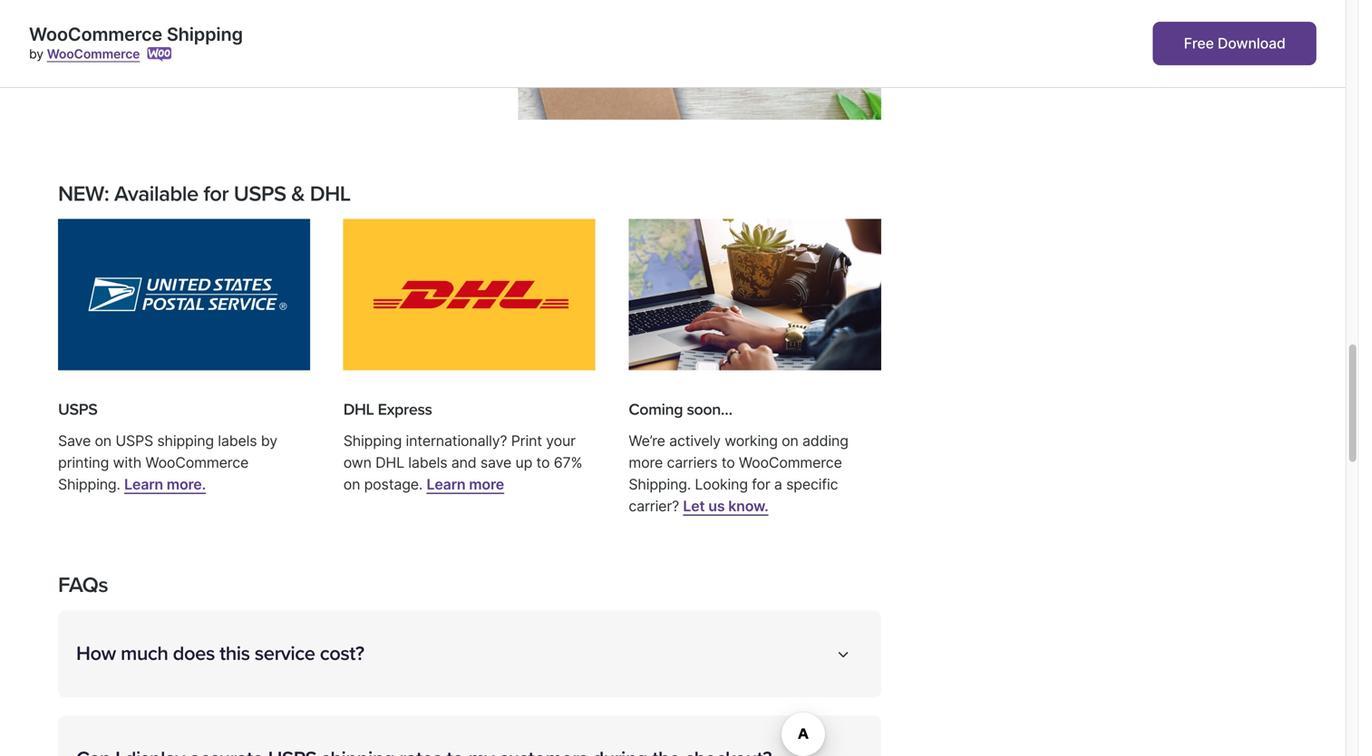 Task type: describe. For each thing, give the bounding box(es) containing it.
free download link
[[1154, 22, 1317, 65]]

specific
[[787, 476, 839, 493]]

free
[[1185, 34, 1215, 52]]

postage.
[[364, 476, 423, 493]]

more inside we're actively working on adding more carriers to woocommerce shipping. looking for a specific carrier?
[[629, 454, 663, 472]]

coming
[[629, 400, 683, 420]]

shipping internationally? print your own dhl labels and save up to 67% on postage.
[[344, 432, 583, 493]]

soon…
[[687, 400, 733, 420]]

0 horizontal spatial shipping
[[167, 23, 243, 45]]

new:
[[58, 181, 109, 207]]

by inside save on usps shipping labels by printing with woocommerce shipping.
[[261, 432, 278, 450]]

developed by woocommerce image
[[147, 47, 172, 62]]

shipping. for coming soon…
[[629, 476, 691, 493]]

free download
[[1185, 34, 1286, 52]]

adding
[[803, 432, 849, 450]]

&
[[291, 181, 305, 207]]

more.
[[167, 476, 206, 493]]

cost?
[[320, 642, 364, 666]]

dhl express
[[344, 400, 432, 420]]

woocommerce inside save on usps shipping labels by printing with woocommerce shipping.
[[145, 454, 249, 472]]

shipping inside shipping internationally? print your own dhl labels and save up to 67% on postage.
[[344, 432, 402, 450]]

learn more link
[[427, 476, 504, 493]]

0 horizontal spatial more
[[469, 476, 504, 493]]

own
[[344, 454, 372, 472]]

woocommerce down the woocommerce shipping on the top of page
[[47, 46, 140, 62]]

learn for dhl express
[[427, 476, 466, 493]]

let us know.
[[683, 498, 769, 515]]

save
[[481, 454, 512, 472]]

save on usps shipping labels by printing with woocommerce shipping.
[[58, 432, 278, 493]]

learn more
[[427, 476, 504, 493]]

much
[[121, 642, 168, 666]]

we're
[[629, 432, 666, 450]]

new: available for usps & dhl
[[58, 181, 351, 207]]

1 vertical spatial dhl
[[344, 400, 374, 420]]

labels inside shipping internationally? print your own dhl labels and save up to 67% on postage.
[[408, 454, 448, 472]]

woocommerce shipping
[[29, 23, 243, 45]]

dhl for new: available for usps & dhl
[[310, 181, 351, 207]]



Task type: locate. For each thing, give the bounding box(es) containing it.
2 shipping. from the left
[[629, 476, 691, 493]]

learn more.
[[124, 476, 206, 493]]

0 horizontal spatial labels
[[218, 432, 257, 450]]

0 horizontal spatial learn
[[124, 476, 163, 493]]

1 vertical spatial more
[[469, 476, 504, 493]]

dhl inside shipping internationally? print your own dhl labels and save up to 67% on postage.
[[376, 454, 405, 472]]

woocommerce up a
[[739, 454, 842, 472]]

labels inside save on usps shipping labels by printing with woocommerce shipping.
[[218, 432, 257, 450]]

coming soon…
[[629, 400, 733, 420]]

shipping
[[157, 432, 214, 450]]

1 vertical spatial by
[[261, 432, 278, 450]]

by left woocommerce link
[[29, 46, 43, 62]]

woocommerce
[[29, 23, 162, 45], [47, 46, 140, 62], [145, 454, 249, 472], [739, 454, 842, 472]]

usps up with
[[115, 432, 153, 450]]

0 vertical spatial shipping
[[167, 23, 243, 45]]

0 horizontal spatial for
[[204, 181, 229, 207]]

download
[[1218, 34, 1286, 52]]

with
[[113, 454, 142, 472]]

actively
[[670, 432, 721, 450]]

67%
[[554, 454, 583, 472]]

woocommerce up more.
[[145, 454, 249, 472]]

0 vertical spatial by
[[29, 46, 43, 62]]

more down we're
[[629, 454, 663, 472]]

on
[[95, 432, 112, 450], [782, 432, 799, 450], [344, 476, 360, 493]]

by woocommerce
[[29, 46, 140, 62]]

this
[[220, 642, 250, 666]]

1 horizontal spatial usps
[[115, 432, 153, 450]]

2 learn from the left
[[427, 476, 466, 493]]

carriers
[[667, 454, 718, 472]]

1 horizontal spatial learn
[[427, 476, 466, 493]]

1 to from the left
[[537, 454, 550, 472]]

your
[[546, 432, 576, 450]]

more down save
[[469, 476, 504, 493]]

labels
[[218, 432, 257, 450], [408, 454, 448, 472]]

learn for usps
[[124, 476, 163, 493]]

1 horizontal spatial for
[[752, 476, 771, 493]]

to up looking at bottom right
[[722, 454, 735, 472]]

1 vertical spatial usps
[[58, 400, 97, 420]]

0 horizontal spatial on
[[95, 432, 112, 450]]

1 horizontal spatial on
[[344, 476, 360, 493]]

working
[[725, 432, 778, 450]]

shipping. inside we're actively working on adding more carriers to woocommerce shipping. looking for a specific carrier?
[[629, 476, 691, 493]]

0 vertical spatial more
[[629, 454, 663, 472]]

1 horizontal spatial more
[[629, 454, 663, 472]]

learn
[[124, 476, 163, 493], [427, 476, 466, 493]]

1 horizontal spatial shipping.
[[629, 476, 691, 493]]

dhl right &
[[310, 181, 351, 207]]

1 shipping. from the left
[[58, 476, 120, 493]]

to
[[537, 454, 550, 472], [722, 454, 735, 472]]

shipping. down printing
[[58, 476, 120, 493]]

to inside shipping internationally? print your own dhl labels and save up to 67% on postage.
[[537, 454, 550, 472]]

dhl for shipping internationally? print your own dhl labels and save up to 67% on postage.
[[376, 454, 405, 472]]

how much does this service cost?
[[76, 642, 364, 666]]

usps
[[234, 181, 286, 207], [58, 400, 97, 420], [115, 432, 153, 450]]

learn more. link
[[124, 476, 206, 493]]

dhl up postage.
[[376, 454, 405, 472]]

2 horizontal spatial usps
[[234, 181, 286, 207]]

woocommerce link
[[47, 46, 140, 62]]

2 vertical spatial usps
[[115, 432, 153, 450]]

to right up
[[537, 454, 550, 472]]

2 to from the left
[[722, 454, 735, 472]]

we're actively working on adding more carriers to woocommerce shipping. looking for a specific carrier?
[[629, 432, 849, 515]]

does
[[173, 642, 215, 666]]

1 vertical spatial labels
[[408, 454, 448, 472]]

service
[[255, 642, 315, 666]]

woocommerce inside we're actively working on adding more carriers to woocommerce shipping. looking for a specific carrier?
[[739, 454, 842, 472]]

available
[[114, 181, 198, 207]]

1 horizontal spatial labels
[[408, 454, 448, 472]]

labels right the shipping at bottom left
[[218, 432, 257, 450]]

0 vertical spatial labels
[[218, 432, 257, 450]]

shipping
[[167, 23, 243, 45], [344, 432, 402, 450]]

usps up save
[[58, 400, 97, 420]]

printing
[[58, 454, 109, 472]]

1 vertical spatial for
[[752, 476, 771, 493]]

how
[[76, 642, 116, 666]]

shipping. inside save on usps shipping labels by printing with woocommerce shipping.
[[58, 476, 120, 493]]

1 horizontal spatial shipping
[[344, 432, 402, 450]]

on down own
[[344, 476, 360, 493]]

dhl
[[310, 181, 351, 207], [344, 400, 374, 420], [376, 454, 405, 472]]

on inside save on usps shipping labels by printing with woocommerce shipping.
[[95, 432, 112, 450]]

1 learn from the left
[[124, 476, 163, 493]]

learn down the and
[[427, 476, 466, 493]]

shipping.
[[58, 476, 120, 493], [629, 476, 691, 493]]

faqs
[[58, 573, 108, 599]]

1 vertical spatial shipping
[[344, 432, 402, 450]]

print
[[511, 432, 542, 450]]

on right save
[[95, 432, 112, 450]]

0 horizontal spatial usps
[[58, 400, 97, 420]]

on inside shipping internationally? print your own dhl labels and save up to 67% on postage.
[[344, 476, 360, 493]]

0 horizontal spatial shipping.
[[58, 476, 120, 493]]

woocommerce up woocommerce link
[[29, 23, 162, 45]]

a
[[775, 476, 783, 493]]

internationally?
[[406, 432, 507, 450]]

0 vertical spatial for
[[204, 181, 229, 207]]

by
[[29, 46, 43, 62], [261, 432, 278, 450]]

0 vertical spatial usps
[[234, 181, 286, 207]]

save
[[58, 432, 91, 450]]

for left a
[[752, 476, 771, 493]]

looking
[[695, 476, 748, 493]]

dhl left express
[[344, 400, 374, 420]]

shipping. for usps
[[58, 476, 120, 493]]

on inside we're actively working on adding more carriers to woocommerce shipping. looking for a specific carrier?
[[782, 432, 799, 450]]

by right the shipping at bottom left
[[261, 432, 278, 450]]

shipping. up carrier?
[[629, 476, 691, 493]]

shipping up developed by woocommerce icon
[[167, 23, 243, 45]]

shipping up own
[[344, 432, 402, 450]]

carrier?
[[629, 498, 680, 515]]

2 vertical spatial dhl
[[376, 454, 405, 472]]

0 horizontal spatial to
[[537, 454, 550, 472]]

and
[[452, 454, 477, 472]]

express
[[378, 400, 432, 420]]

on left adding
[[782, 432, 799, 450]]

1 horizontal spatial to
[[722, 454, 735, 472]]

0 vertical spatial dhl
[[310, 181, 351, 207]]

up
[[516, 454, 533, 472]]

more
[[629, 454, 663, 472], [469, 476, 504, 493]]

usps left &
[[234, 181, 286, 207]]

usps inside save on usps shipping labels by printing with woocommerce shipping.
[[115, 432, 153, 450]]

labels down internationally?
[[408, 454, 448, 472]]

for inside we're actively working on adding more carriers to woocommerce shipping. looking for a specific carrier?
[[752, 476, 771, 493]]

2 horizontal spatial on
[[782, 432, 799, 450]]

for
[[204, 181, 229, 207], [752, 476, 771, 493]]

for right available
[[204, 181, 229, 207]]

let us know. link
[[683, 498, 769, 515]]

1 horizontal spatial by
[[261, 432, 278, 450]]

learn down with
[[124, 476, 163, 493]]

to inside we're actively working on adding more carriers to woocommerce shipping. looking for a specific carrier?
[[722, 454, 735, 472]]

0 horizontal spatial by
[[29, 46, 43, 62]]



Task type: vqa. For each thing, say whether or not it's contained in the screenshot.
"Get"
no



